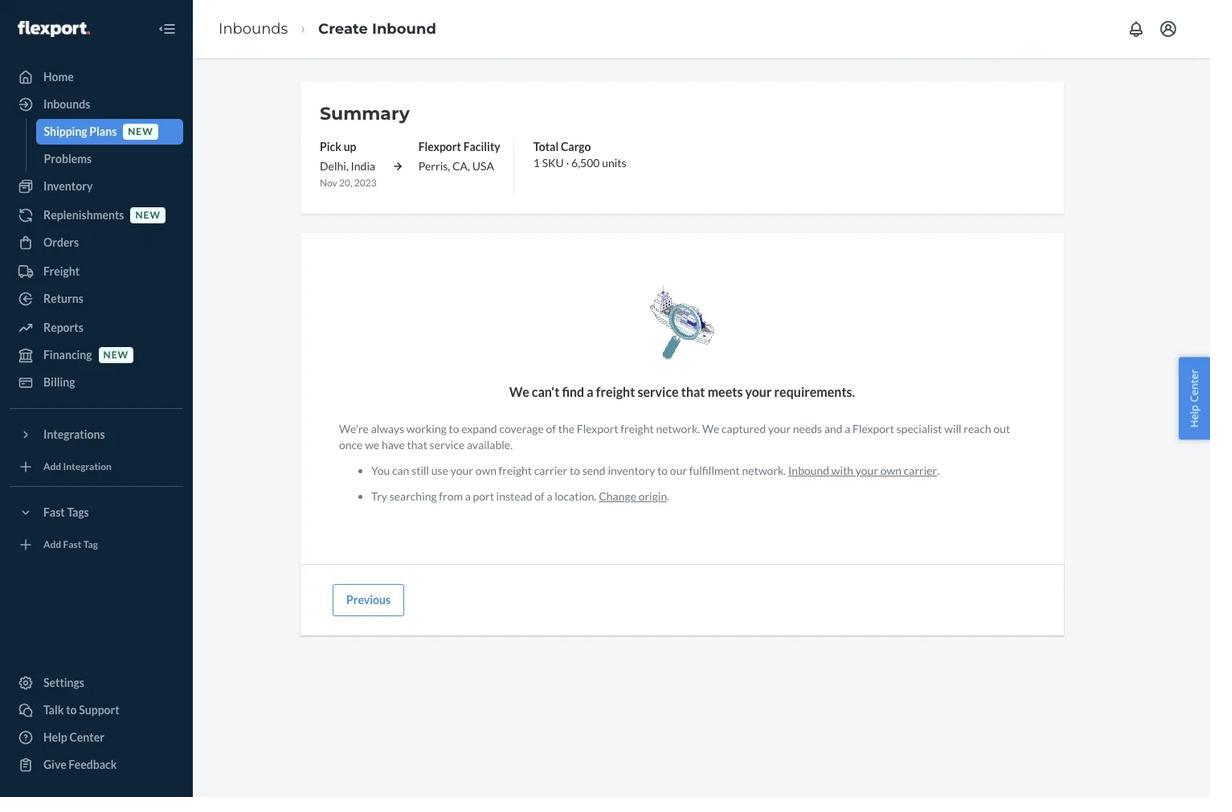 Task type: describe. For each thing, give the bounding box(es) containing it.
specialist
[[896, 422, 942, 435]]

shipping plans
[[44, 125, 117, 138]]

network. inside we're always working to expand coverage of the flexport freight network. we captured your needs and a flexport specialist will reach out once we have that service available.
[[656, 422, 700, 435]]

cargo
[[561, 140, 591, 154]]

we can't find a freight service that meets your requirements.
[[509, 384, 855, 399]]

up
[[344, 140, 356, 154]]

billing
[[43, 375, 75, 389]]

2 own from the left
[[880, 464, 902, 477]]

tags
[[67, 505, 89, 519]]

try
[[371, 489, 387, 503]]

talk to support
[[43, 703, 119, 717]]

inbounds inside "link"
[[43, 97, 90, 111]]

add for add integration
[[43, 461, 61, 473]]

to left the send
[[570, 464, 580, 477]]

tag
[[83, 539, 98, 551]]

1 vertical spatial help
[[43, 730, 67, 744]]

inventory
[[43, 179, 93, 193]]

help center inside help center button
[[1187, 369, 1202, 428]]

you
[[371, 464, 390, 477]]

open account menu image
[[1159, 19, 1178, 39]]

can't
[[532, 384, 560, 399]]

a left the port
[[465, 489, 471, 503]]

to inside we're always working to expand coverage of the flexport freight network. we captured your needs and a flexport specialist will reach out once we have that service available.
[[449, 422, 459, 435]]

previous
[[346, 593, 391, 607]]

working
[[406, 422, 447, 435]]

from
[[439, 489, 463, 503]]

reach
[[964, 422, 991, 435]]

that inside we're always working to expand coverage of the flexport freight network. we captured your needs and a flexport specialist will reach out once we have that service available.
[[407, 438, 427, 452]]

our
[[670, 464, 687, 477]]

add for add fast tag
[[43, 539, 61, 551]]

origin
[[639, 489, 667, 503]]

help center inside help center link
[[43, 730, 104, 744]]

needs
[[793, 422, 822, 435]]

your right use
[[451, 464, 473, 477]]

20,
[[339, 177, 352, 189]]

give feedback
[[43, 758, 117, 771]]

pick
[[320, 140, 341, 154]]

change
[[599, 489, 636, 503]]

1 vertical spatial .
[[667, 489, 669, 503]]

billing link
[[10, 370, 183, 395]]

india
[[351, 159, 375, 173]]

settings link
[[10, 670, 183, 696]]

feedback
[[69, 758, 117, 771]]

send
[[582, 464, 606, 477]]

we
[[365, 438, 379, 452]]

integrations button
[[10, 422, 183, 448]]

talk
[[43, 703, 64, 717]]

plans
[[89, 125, 117, 138]]

help inside button
[[1187, 405, 1202, 428]]

a right find
[[587, 384, 594, 399]]

searching
[[389, 489, 437, 503]]

1 vertical spatial center
[[69, 730, 104, 744]]

0 vertical spatial we
[[509, 384, 529, 399]]

create inbound
[[318, 20, 436, 37]]

open notifications image
[[1127, 19, 1146, 39]]

1 own from the left
[[475, 464, 497, 477]]

once
[[339, 438, 363, 452]]

reports link
[[10, 315, 183, 341]]

0 vertical spatial .
[[937, 464, 939, 477]]

give
[[43, 758, 66, 771]]

flexport facility perris, ca, usa
[[418, 140, 500, 173]]

always
[[371, 422, 404, 435]]

returns
[[43, 292, 83, 305]]

create
[[318, 20, 368, 37]]

units
[[602, 156, 626, 170]]

your right meets
[[745, 384, 772, 399]]

add fast tag link
[[10, 532, 183, 558]]

with
[[832, 464, 853, 477]]

6,500
[[571, 156, 600, 170]]

replenishments
[[43, 208, 124, 222]]

meets
[[708, 384, 743, 399]]

orders
[[43, 235, 79, 249]]

settings
[[43, 676, 84, 689]]

1 horizontal spatial network.
[[742, 464, 786, 477]]

of for the
[[546, 422, 556, 435]]

fast inside dropdown button
[[43, 505, 65, 519]]

2 vertical spatial freight
[[499, 464, 532, 477]]

change origin button
[[599, 488, 667, 505]]

requirements.
[[774, 384, 855, 399]]

previous button
[[333, 584, 404, 616]]

total
[[533, 140, 559, 154]]

2 carrier from the left
[[904, 464, 937, 477]]

sku
[[542, 156, 564, 170]]

we're always working to expand coverage of the flexport freight network. we captured your needs and a flexport specialist will reach out once we have that service available.
[[339, 422, 1010, 452]]

reports
[[43, 321, 83, 334]]

1 vertical spatial inbound
[[788, 464, 829, 477]]

perris,
[[418, 159, 450, 173]]

orders link
[[10, 230, 183, 256]]

we're
[[339, 422, 369, 435]]

a left location.
[[547, 489, 552, 503]]

summary
[[320, 103, 410, 125]]

·
[[566, 156, 569, 170]]

1 carrier from the left
[[534, 464, 567, 477]]

to inside button
[[66, 703, 77, 717]]

use
[[431, 464, 448, 477]]



Task type: locate. For each thing, give the bounding box(es) containing it.
0 vertical spatial help
[[1187, 405, 1202, 428]]

0 horizontal spatial that
[[407, 438, 427, 452]]

carrier
[[534, 464, 567, 477], [904, 464, 937, 477]]

service
[[638, 384, 679, 399], [430, 438, 465, 452]]

0 horizontal spatial flexport
[[418, 140, 461, 154]]

add integration link
[[10, 454, 183, 480]]

2 add from the top
[[43, 539, 61, 551]]

1 horizontal spatial carrier
[[904, 464, 937, 477]]

delhi,
[[320, 159, 349, 173]]

location.
[[555, 489, 597, 503]]

0 horizontal spatial we
[[509, 384, 529, 399]]

0 vertical spatial inbounds
[[219, 20, 288, 37]]

0 horizontal spatial inbounds link
[[10, 92, 183, 117]]

we left the can't
[[509, 384, 529, 399]]

inbound
[[372, 20, 436, 37], [788, 464, 829, 477]]

fast
[[43, 505, 65, 519], [63, 539, 82, 551]]

flexport right and
[[853, 422, 894, 435]]

0 vertical spatial that
[[681, 384, 705, 399]]

close navigation image
[[157, 19, 177, 39]]

to right talk
[[66, 703, 77, 717]]

we inside we're always working to expand coverage of the flexport freight network. we captured your needs and a flexport specialist will reach out once we have that service available.
[[702, 422, 719, 435]]

1 vertical spatial we
[[702, 422, 719, 435]]

0 vertical spatial of
[[546, 422, 556, 435]]

inventory link
[[10, 174, 183, 199]]

inbound with your own carrier button
[[788, 463, 937, 479]]

a
[[587, 384, 594, 399], [845, 422, 850, 435], [465, 489, 471, 503], [547, 489, 552, 503]]

facility
[[463, 140, 500, 154]]

1 horizontal spatial .
[[937, 464, 939, 477]]

network. down captured
[[742, 464, 786, 477]]

the
[[558, 422, 575, 435]]

ca,
[[452, 159, 470, 173]]

add fast tag
[[43, 539, 98, 551]]

of inside we're always working to expand coverage of the flexport freight network. we captured your needs and a flexport specialist will reach out once we have that service available.
[[546, 422, 556, 435]]

of right instead on the left bottom
[[534, 489, 545, 503]]

1 horizontal spatial service
[[638, 384, 679, 399]]

1 horizontal spatial inbounds link
[[219, 20, 288, 37]]

own up the port
[[475, 464, 497, 477]]

1 vertical spatial service
[[430, 438, 465, 452]]

1 horizontal spatial that
[[681, 384, 705, 399]]

0 horizontal spatial .
[[667, 489, 669, 503]]

0 vertical spatial freight
[[596, 384, 635, 399]]

2 vertical spatial new
[[103, 349, 129, 361]]

0 horizontal spatial help
[[43, 730, 67, 744]]

help center
[[1187, 369, 1202, 428], [43, 730, 104, 744]]

breadcrumbs navigation
[[206, 5, 449, 53]]

2 horizontal spatial flexport
[[853, 422, 894, 435]]

1 vertical spatial network.
[[742, 464, 786, 477]]

1 vertical spatial fast
[[63, 539, 82, 551]]

fast left tag
[[63, 539, 82, 551]]

new down reports link
[[103, 349, 129, 361]]

0 vertical spatial inbounds link
[[219, 20, 288, 37]]

flexport up perris,
[[418, 140, 461, 154]]

integration
[[63, 461, 112, 473]]

fast tags
[[43, 505, 89, 519]]

financing
[[43, 348, 92, 362]]

add inside 'link'
[[43, 461, 61, 473]]

will
[[944, 422, 962, 435]]

to left our
[[657, 464, 668, 477]]

captured
[[722, 422, 766, 435]]

talk to support button
[[10, 697, 183, 723]]

1 horizontal spatial center
[[1187, 369, 1202, 402]]

carrier down specialist
[[904, 464, 937, 477]]

we left captured
[[702, 422, 719, 435]]

0 vertical spatial new
[[128, 126, 153, 138]]

1 horizontal spatial own
[[880, 464, 902, 477]]

0 vertical spatial inbound
[[372, 20, 436, 37]]

1 vertical spatial help center
[[43, 730, 104, 744]]

new for financing
[[103, 349, 129, 361]]

1 add from the top
[[43, 461, 61, 473]]

network. down we can't find a freight service that meets your requirements.
[[656, 422, 700, 435]]

find
[[562, 384, 584, 399]]

home link
[[10, 64, 183, 90]]

to
[[449, 422, 459, 435], [570, 464, 580, 477], [657, 464, 668, 477], [66, 703, 77, 717]]

0 horizontal spatial network.
[[656, 422, 700, 435]]

freight link
[[10, 259, 183, 284]]

flexport logo image
[[18, 21, 90, 37]]

add left integration
[[43, 461, 61, 473]]

0 vertical spatial network.
[[656, 422, 700, 435]]

problems link
[[36, 146, 183, 172]]

0 vertical spatial fast
[[43, 505, 65, 519]]

center
[[1187, 369, 1202, 402], [69, 730, 104, 744]]

. down you can still use your own freight carrier to send inventory to our fulfillment network. inbound with your own carrier . at the bottom of page
[[667, 489, 669, 503]]

inbounds link
[[219, 20, 288, 37], [10, 92, 183, 117]]

freight up instead on the left bottom
[[499, 464, 532, 477]]

your right with
[[856, 464, 878, 477]]

that down working
[[407, 438, 427, 452]]

own right with
[[880, 464, 902, 477]]

help center button
[[1179, 357, 1210, 440]]

a inside we're always working to expand coverage of the flexport freight network. we captured your needs and a flexport specialist will reach out once we have that service available.
[[845, 422, 850, 435]]

1 vertical spatial of
[[534, 489, 545, 503]]

can
[[392, 464, 409, 477]]

freight
[[596, 384, 635, 399], [621, 422, 654, 435], [499, 464, 532, 477]]

1 vertical spatial inbounds
[[43, 97, 90, 111]]

1 vertical spatial inbounds link
[[10, 92, 183, 117]]

help center link
[[10, 725, 183, 750]]

give feedback button
[[10, 752, 183, 778]]

port
[[473, 489, 494, 503]]

0 horizontal spatial carrier
[[534, 464, 567, 477]]

1 horizontal spatial flexport
[[577, 422, 618, 435]]

inventory
[[608, 464, 655, 477]]

a right and
[[845, 422, 850, 435]]

1 vertical spatial add
[[43, 539, 61, 551]]

add
[[43, 461, 61, 473], [43, 539, 61, 551]]

0 vertical spatial service
[[638, 384, 679, 399]]

available.
[[467, 438, 513, 452]]

to left the expand
[[449, 422, 459, 435]]

usa
[[472, 159, 494, 173]]

1 horizontal spatial help center
[[1187, 369, 1202, 428]]

freight
[[43, 264, 80, 278]]

inbound inside "breadcrumbs" navigation
[[372, 20, 436, 37]]

fast tags button
[[10, 500, 183, 526]]

add integration
[[43, 461, 112, 473]]

fast left tags
[[43, 505, 65, 519]]

1 vertical spatial freight
[[621, 422, 654, 435]]

inbound right create
[[372, 20, 436, 37]]

1 horizontal spatial inbound
[[788, 464, 829, 477]]

new for replenishments
[[135, 209, 161, 221]]

1 vertical spatial new
[[135, 209, 161, 221]]

new right plans
[[128, 126, 153, 138]]

new for shipping plans
[[128, 126, 153, 138]]

center inside button
[[1187, 369, 1202, 402]]

0 vertical spatial center
[[1187, 369, 1202, 402]]

that left meets
[[681, 384, 705, 399]]

support
[[79, 703, 119, 717]]

0 horizontal spatial inbounds
[[43, 97, 90, 111]]

inbounds link inside "breadcrumbs" navigation
[[219, 20, 288, 37]]

1 horizontal spatial of
[[546, 422, 556, 435]]

your inside we're always working to expand coverage of the flexport freight network. we captured your needs and a flexport specialist will reach out once we have that service available.
[[768, 422, 791, 435]]

flexport right the
[[577, 422, 618, 435]]

1 horizontal spatial we
[[702, 422, 719, 435]]

inbound left with
[[788, 464, 829, 477]]

freight inside we're always working to expand coverage of the flexport freight network. we captured your needs and a flexport specialist will reach out once we have that service available.
[[621, 422, 654, 435]]

0 horizontal spatial service
[[430, 438, 465, 452]]

0 horizontal spatial center
[[69, 730, 104, 744]]

1 horizontal spatial help
[[1187, 405, 1202, 428]]

still
[[411, 464, 429, 477]]

.
[[937, 464, 939, 477], [667, 489, 669, 503]]

instead
[[496, 489, 532, 503]]

1 vertical spatial that
[[407, 438, 427, 452]]

you can still use your own freight carrier to send inventory to our fulfillment network. inbound with your own carrier .
[[371, 464, 939, 477]]

shipping
[[44, 125, 87, 138]]

2023
[[354, 177, 377, 189]]

expand
[[461, 422, 497, 435]]

freight up inventory
[[621, 422, 654, 435]]

1 horizontal spatial inbounds
[[219, 20, 288, 37]]

problems
[[44, 152, 92, 166]]

1
[[533, 156, 540, 170]]

0 horizontal spatial own
[[475, 464, 497, 477]]

pick up delhi, india nov 20, 2023
[[320, 140, 377, 189]]

0 vertical spatial help center
[[1187, 369, 1202, 428]]

inbounds inside "breadcrumbs" navigation
[[219, 20, 288, 37]]

integrations
[[43, 427, 105, 441]]

0 horizontal spatial inbound
[[372, 20, 436, 37]]

0 horizontal spatial help center
[[43, 730, 104, 744]]

inbounds
[[219, 20, 288, 37], [43, 97, 90, 111]]

out
[[994, 422, 1010, 435]]

service up we're always working to expand coverage of the flexport freight network. we captured your needs and a flexport specialist will reach out once we have that service available.
[[638, 384, 679, 399]]

of for a
[[534, 489, 545, 503]]

0 vertical spatial add
[[43, 461, 61, 473]]

we
[[509, 384, 529, 399], [702, 422, 719, 435]]

of left the
[[546, 422, 556, 435]]

returns link
[[10, 286, 183, 312]]

carrier up location.
[[534, 464, 567, 477]]

flexport inside flexport facility perris, ca, usa
[[418, 140, 461, 154]]

. down specialist
[[937, 464, 939, 477]]

service inside we're always working to expand coverage of the flexport freight network. we captured your needs and a flexport specialist will reach out once we have that service available.
[[430, 438, 465, 452]]

your left needs
[[768, 422, 791, 435]]

and
[[824, 422, 843, 435]]

help
[[1187, 405, 1202, 428], [43, 730, 67, 744]]

nov
[[320, 177, 337, 189]]

add down fast tags
[[43, 539, 61, 551]]

service down working
[[430, 438, 465, 452]]

network.
[[656, 422, 700, 435], [742, 464, 786, 477]]

new up orders link
[[135, 209, 161, 221]]

coverage
[[499, 422, 544, 435]]

have
[[382, 438, 405, 452]]

freight right find
[[596, 384, 635, 399]]

0 horizontal spatial of
[[534, 489, 545, 503]]

total cargo 1 sku · 6,500 units
[[533, 140, 626, 170]]

try searching from a port instead of a location. change origin .
[[371, 489, 669, 503]]



Task type: vqa. For each thing, say whether or not it's contained in the screenshot.
We in the the We're always working to expand coverage of the Flexport freight network. We captured your needs and a Flexport specialist will reach out once we have that service available.
yes



